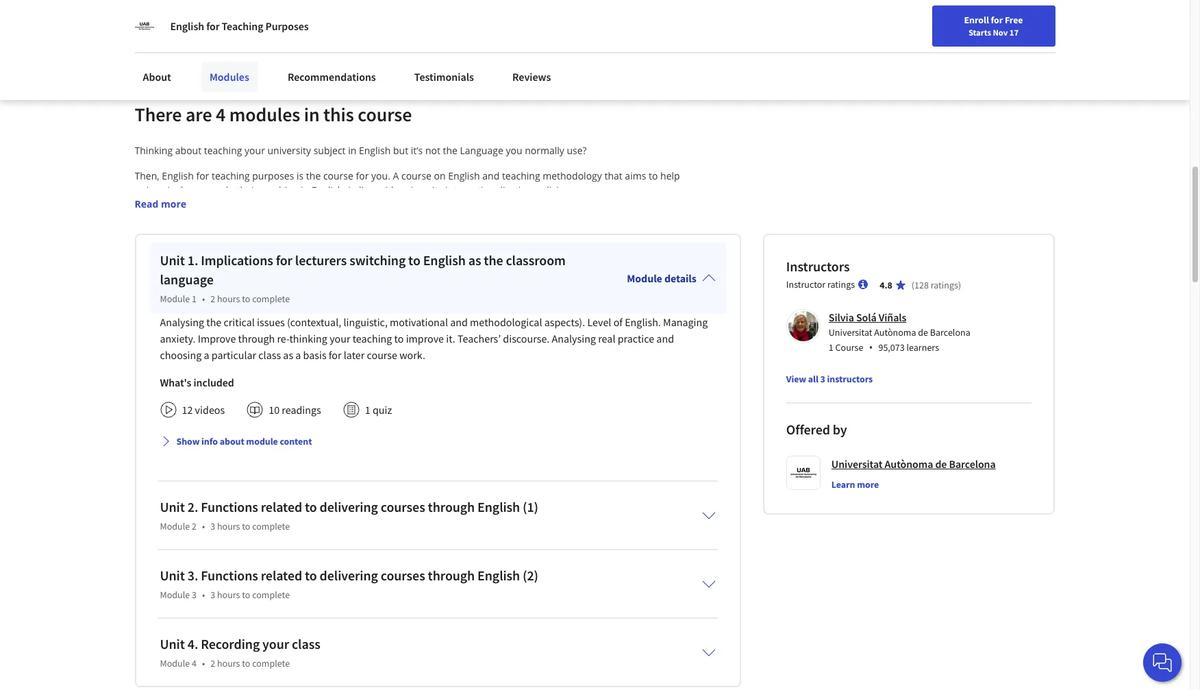 Task type: vqa. For each thing, say whether or not it's contained in the screenshot.


Task type: locate. For each thing, give the bounding box(es) containing it.
1 vertical spatial de
[[936, 457, 947, 471]]

understand up micro-
[[145, 500, 199, 513]]

0 vertical spatial courses
[[381, 498, 425, 515]]

universitat inside "link"
[[832, 457, 883, 471]]

4 unit from the top
[[160, 635, 185, 652]]

delivering for 3.
[[320, 567, 378, 584]]

learners up share
[[311, 212, 348, 225]]

0 horizontal spatial do
[[223, 183, 234, 197]]

english, down 're-'
[[274, 356, 308, 369]]

english, up 'english.'
[[629, 284, 663, 297]]

and
[[269, 17, 287, 31], [483, 169, 500, 182], [351, 212, 368, 225], [406, 227, 423, 240], [602, 227, 619, 240], [450, 315, 468, 329], [657, 332, 674, 345], [491, 356, 508, 369], [135, 399, 152, 412], [662, 428, 679, 441], [201, 471, 219, 484], [201, 500, 218, 513], [560, 500, 577, 513], [585, 515, 603, 528], [294, 543, 311, 556], [390, 543, 407, 556], [478, 543, 495, 556], [638, 543, 655, 556]]

(romance
[[444, 270, 489, 283]]

0 vertical spatial you
[[506, 144, 523, 157]]

1 horizontal spatial not
[[426, 144, 441, 157]]

1 hours from the top
[[217, 292, 240, 305]]

0 horizontal spatial analysing
[[160, 315, 204, 329]]

2 vertical spatial barcelona
[[617, 601, 662, 614]]

functions
[[376, 471, 418, 484], [188, 515, 230, 528]]

through inside then, english for teaching purposes is the course for you. a course on english and teaching methodology that aims to help university lecturers do their teaching in english, in line with university internationalisation policies. the course structure is the same for all learners and there are opportunities for them to link up with colleagues from universities all over the world who share the same discipline and discourse community, to ask questions and exchange ideas. this mooc targets lecturers who wish to begin using english in their teaching. a priori, this means university lecturers from countries where english is not the l1 or a widely-used language (romance language-speaking countries, for example), though in fact the course is open to teachers from all educational stages who want to teach through english, following the principles of emi (english medium instruction). on completing the course, you should be able to do the following. a) teach a university subject in english, having gained the necessary confidence and skills. b) integrate all aspects of clil (methodological, pedagogical, strategic, attitudinal, motivational, linguistic, sociolinguistic and pragmatic) to put together their own english-medium course on their particular subject. c) describe the characteristics of the university lecture discourse genre (planning, agents, channels, phases, dynamics, and current flexibility of the genre). d) understand and perform the basic linguistic macro-functions within english teaching discourse. e) understand and perform, using the appropriate linguistic exponents (vocabulary, structures, and phraseology), the main micro-functions in english teaching discourse: metalinguistic, informative, evaluative, inductive, and social. f) consolidate their oral expression and interaction skills, and their grammar and vocabulary, at english levels c1 and c2 as defined by the council of europe. english for teaching purposes is a course provided by the language service at the universitat autònoma de barcelona (uab).
[[590, 284, 626, 297]]

1 horizontal spatial subject
[[314, 144, 346, 157]]

1 vertical spatial more
[[857, 478, 879, 491]]

characteristics
[[203, 428, 268, 441]]

offered
[[787, 421, 831, 438]]

2 inside unit 4. recording your class module 4 • 2 hours to complete
[[211, 657, 215, 669]]

at down 'inductive,'
[[551, 543, 559, 556]]

1 vertical spatial barcelona
[[950, 457, 996, 471]]

strategic,
[[406, 385, 447, 398]]

hours inside unit 3. functions related to delivering courses through english (2) module 3 • 3 hours to complete
[[217, 589, 240, 601]]

related down basic
[[261, 498, 302, 515]]

0 horizontal spatial using
[[263, 500, 287, 513]]

0 horizontal spatial as
[[135, 558, 145, 571]]

module inside unit 4. recording your class module 4 • 2 hours to complete
[[160, 657, 190, 669]]

recording
[[201, 635, 260, 652]]

to up the "work."
[[394, 332, 404, 345]]

countries,
[[578, 270, 622, 283]]

teaching down modules
[[204, 144, 242, 157]]

3.
[[188, 567, 198, 584]]

c1
[[624, 543, 635, 556]]

with down you.
[[378, 183, 397, 197]]

3 complete from the top
[[252, 589, 290, 601]]

1 horizontal spatial english,
[[312, 183, 346, 197]]

1 vertical spatial functions
[[188, 515, 230, 528]]

language up educational
[[401, 270, 442, 283]]

the right gained on the bottom left of page
[[375, 356, 390, 369]]

functions inside unit 2. functions related to delivering courses through english (1) module 2 • 3 hours to complete
[[201, 498, 258, 515]]

particular inside then, english for teaching purposes is the course for you. a course on english and teaching methodology that aims to help university lecturers do their teaching in english, in line with university internationalisation policies. the course structure is the same for all learners and there are opportunities for them to link up with colleagues from universities all over the world who share the same discipline and discourse community, to ask questions and exchange ideas. this mooc targets lecturers who wish to begin using english in their teaching. a priori, this means university lecturers from countries where english is not the l1 or a widely-used language (romance language-speaking countries, for example), though in fact the course is open to teachers from all educational stages who want to teach through english, following the principles of emi (english medium instruction). on completing the course, you should be able to do the following. a) teach a university subject in english, having gained the necessary confidence and skills. b) integrate all aspects of clil (methodological, pedagogical, strategic, attitudinal, motivational, linguistic, sociolinguistic and pragmatic) to put together their own english-medium course on their particular subject. c) describe the characteristics of the university lecture discourse genre (planning, agents, channels, phases, dynamics, and current flexibility of the genre). d) understand and perform the basic linguistic macro-functions within english teaching discourse. e) understand and perform, using the appropriate linguistic exponents (vocabulary, structures, and phraseology), the main micro-functions in english teaching discourse: metalinguistic, informative, evaluative, inductive, and social. f) consolidate their oral expression and interaction skills, and their grammar and vocabulary, at english levels c1 and c2 as defined by the council of europe. english for teaching purposes is a course provided by the language service at the universitat autònoma de barcelona (uab).
[[465, 399, 508, 412]]

1 horizontal spatial analysing
[[552, 332, 596, 345]]

courses for (1)
[[381, 498, 425, 515]]

you.
[[371, 169, 391, 182]]

universitat inside then, english for teaching purposes is the course for you. a course on english and teaching methodology that aims to help university lecturers do their teaching in english, in line with university internationalisation policies. the course structure is the same for all learners and there are opportunities for them to link up with colleagues from universities all over the world who share the same discipline and discourse community, to ask questions and exchange ideas. this mooc targets lecturers who wish to begin using english in their teaching. a priori, this means university lecturers from countries where english is not the l1 or a widely-used language (romance language-speaking countries, for example), though in fact the course is open to teachers from all educational stages who want to teach through english, following the principles of emi (english medium instruction). on completing the course, you should be able to do the following. a) teach a university subject in english, having gained the necessary confidence and skills. b) integrate all aspects of clil (methodological, pedagogical, strategic, attitudinal, motivational, linguistic, sociolinguistic and pragmatic) to put together their own english-medium course on their particular subject. c) describe the characteristics of the university lecture discourse genre (planning, agents, channels, phases, dynamics, and current flexibility of the genre). d) understand and perform the basic linguistic macro-functions within english teaching discourse. e) understand and perform, using the appropriate linguistic exponents (vocabulary, structures, and phraseology), the main micro-functions in english teaching discourse: metalinguistic, informative, evaluative, inductive, and social. f) consolidate their oral expression and interaction skills, and their grammar and vocabulary, at english levels c1 and c2 as defined by the council of europe. english for teaching purposes is a course provided by the language service at the universitat autònoma de barcelona (uab).
[[502, 601, 551, 614]]

0 horizontal spatial with
[[378, 183, 397, 197]]

barcelona inside silvia solá viñals universitat autònoma de barcelona 1 course • 95,073 learners
[[931, 326, 971, 338]]

chat with us image
[[1152, 652, 1174, 674]]

all inside button
[[809, 373, 819, 385]]

structures,
[[510, 500, 558, 513]]

1 horizontal spatial learners
[[907, 341, 940, 353]]

barcelona inside "link"
[[950, 457, 996, 471]]

0 vertical spatial functions
[[201, 498, 258, 515]]

0 horizontal spatial are
[[186, 102, 212, 127]]

2 vertical spatial from
[[382, 284, 404, 297]]

2 vertical spatial english,
[[274, 356, 308, 369]]

0 horizontal spatial functions
[[188, 515, 230, 528]]

are inside then, english for teaching purposes is the course for you. a course on english and teaching methodology that aims to help university lecturers do their teaching in english, in line with university internationalisation policies. the course structure is the same for all learners and there are opportunities for them to link up with colleagues from universities all over the world who share the same discipline and discourse community, to ask questions and exchange ideas. this mooc targets lecturers who wish to begin using english in their teaching. a priori, this means university lecturers from countries where english is not the l1 or a widely-used language (romance language-speaking countries, for example), though in fact the course is open to teachers from all educational stages who want to teach through english, following the principles of emi (english medium instruction). on completing the course, you should be able to do the following. a) teach a university subject in english, having gained the necessary confidence and skills. b) integrate all aspects of clil (methodological, pedagogical, strategic, attitudinal, motivational, linguistic, sociolinguistic and pragmatic) to put together their own english-medium course on their particular subject. c) describe the characteristics of the university lecture discourse genre (planning, agents, channels, phases, dynamics, and current flexibility of the genre). d) understand and perform the basic linguistic macro-functions within english teaching discourse. e) understand and perform, using the appropriate linguistic exponents (vocabulary, structures, and phraseology), the main micro-functions in english teaching discourse: metalinguistic, informative, evaluative, inductive, and social. f) consolidate their oral expression and interaction skills, and their grammar and vocabulary, at english levels c1 and c2 as defined by the council of europe. english for teaching purposes is a course provided by the language service at the universitat autònoma de barcelona (uab).
[[397, 212, 411, 225]]

delivering inside unit 3. functions related to delivering courses through english (2) module 3 • 3 hours to complete
[[320, 567, 378, 584]]

of down characteristics
[[213, 443, 222, 456]]

unit up countries
[[160, 251, 185, 268]]

the left basic
[[261, 471, 275, 484]]

3 down "council"
[[211, 589, 215, 601]]

2 vertical spatial universitat
[[502, 601, 551, 614]]

functions left within
[[376, 471, 418, 484]]

using
[[347, 255, 371, 268], [263, 500, 287, 513]]

real
[[598, 332, 616, 345]]

module inside unit 1. implications for lecturers switching to english as the classroom language module 1 • 2 hours to complete
[[160, 292, 190, 305]]

managing
[[663, 315, 708, 329]]

course,
[[220, 327, 253, 340]]

mooc
[[155, 255, 185, 268]]

0 vertical spatial de
[[919, 326, 929, 338]]

the up improve
[[206, 315, 222, 329]]

4 down modules link at the left top of page
[[216, 102, 226, 127]]

unit inside unit 3. functions related to delivering courses through english (2) module 3 • 3 hours to complete
[[160, 567, 185, 584]]

0 vertical spatial as
[[469, 251, 481, 268]]

2 horizontal spatial 1
[[829, 341, 834, 353]]

courses
[[381, 498, 425, 515], [381, 567, 425, 584]]

unit inside unit 2. functions related to delivering courses through english (1) module 2 • 3 hours to complete
[[160, 498, 185, 515]]

this
[[324, 102, 354, 127], [523, 255, 539, 268]]

0 vertical spatial with
[[378, 183, 397, 197]]

courses inside unit 2. functions related to delivering courses through english (1) module 2 • 3 hours to complete
[[381, 498, 425, 515]]

(contextual,
[[287, 315, 341, 329]]

related inside unit 3. functions related to delivering courses through english (2) module 3 • 3 hours to complete
[[261, 567, 302, 584]]

1 horizontal spatial functions
[[376, 471, 418, 484]]

0 vertical spatial discourse
[[426, 227, 469, 240]]

2 down 2.
[[192, 520, 197, 532]]

related inside unit 2. functions related to delivering courses through english (1) module 2 • 3 hours to complete
[[261, 498, 302, 515]]

1 vertical spatial learners
[[907, 341, 940, 353]]

3
[[821, 373, 826, 385], [211, 520, 215, 532], [192, 589, 197, 601], [211, 589, 215, 601]]

to
[[649, 169, 658, 182], [518, 212, 528, 225], [527, 227, 536, 240], [409, 251, 421, 268], [308, 255, 317, 268], [330, 284, 339, 297], [552, 284, 561, 297], [242, 292, 250, 305], [342, 327, 352, 340], [394, 332, 404, 345], [205, 399, 214, 412], [305, 498, 317, 515], [242, 520, 250, 532], [305, 567, 317, 584], [242, 589, 250, 601], [242, 657, 250, 669]]

not down wish
[[278, 270, 293, 283]]

2 understand from the top
[[145, 500, 199, 513]]

0 horizontal spatial discourse
[[378, 428, 421, 441]]

complete inside unit 4. recording your class module 4 • 2 hours to complete
[[252, 657, 290, 669]]

2 related from the top
[[261, 567, 302, 584]]

pragmatic)
[[154, 399, 202, 412]]

though
[[181, 284, 213, 297]]

the inside 'analysing the critical issues (contextual, linguistic, motivational and methodological aspects). level of english. managing anxiety. improve through re-thinking your teaching to improve it. teachers' discourse. analysing real practice and choosing a particular class as a basis for later course work.'
[[206, 315, 222, 329]]

complete inside unit 3. functions related to delivering courses through english (2) module 3 • 3 hours to complete
[[252, 589, 290, 601]]

3 unit from the top
[[160, 567, 185, 584]]

functions for 3.
[[201, 567, 258, 584]]

teaching down normally
[[502, 169, 540, 182]]

universitat up the learn more button
[[832, 457, 883, 471]]

at
[[551, 543, 559, 556], [474, 601, 483, 614]]

4 complete from the top
[[252, 657, 290, 669]]

1 horizontal spatial do
[[354, 327, 366, 340]]

not inside then, english for teaching purposes is the course for you. a course on english and teaching methodology that aims to help university lecturers do their teaching in english, in line with university internationalisation policies. the course structure is the same for all learners and there are opportunities for them to link up with colleagues from universities all over the world who share the same discipline and discourse community, to ask questions and exchange ideas. this mooc targets lecturers who wish to begin using english in their teaching. a priori, this means university lecturers from countries where english is not the l1 or a widely-used language (romance language-speaking countries, for example), though in fact the course is open to teachers from all educational stages who want to teach through english, following the principles of emi (english medium instruction). on completing the course, you should be able to do the following. a) teach a university subject in english, having gained the necessary confidence and skills. b) integrate all aspects of clil (methodological, pedagogical, strategic, attitudinal, motivational, linguistic, sociolinguistic and pragmatic) to put together their own english-medium course on their particular subject. c) describe the characteristics of the university lecture discourse genre (planning, agents, channels, phases, dynamics, and current flexibility of the genre). d) understand and perform the basic linguistic macro-functions within english teaching discourse. e) understand and perform, using the appropriate linguistic exponents (vocabulary, structures, and phraseology), the main micro-functions in english teaching discourse: metalinguistic, informative, evaluative, inductive, and social. f) consolidate their oral expression and interaction skills, and their grammar and vocabulary, at english levels c1 and c2 as defined by the council of europe. english for teaching purposes is a course provided by the language service at the universitat autònoma de barcelona (uab).
[[278, 270, 293, 283]]

1 horizontal spatial this
[[523, 255, 539, 268]]

module up consolidate
[[160, 520, 190, 532]]

1 horizontal spatial by
[[364, 601, 374, 614]]

content
[[280, 435, 312, 447]]

0 vertical spatial discourse.
[[503, 332, 550, 345]]

•
[[202, 292, 205, 305], [869, 340, 873, 355], [202, 520, 205, 532], [202, 589, 205, 601], [202, 657, 205, 669]]

1 vertical spatial linguistic,
[[560, 385, 602, 398]]

silvia solá viñals link
[[829, 310, 907, 324]]

defined
[[147, 558, 181, 571]]

1 left course
[[829, 341, 834, 353]]

with up questions
[[563, 212, 582, 225]]

understand right d)
[[146, 471, 199, 484]]

the right "phraseology)," on the bottom of the page
[[642, 500, 657, 513]]

thinking about teaching your university subject in english but it's not the language you normally use?
[[135, 144, 590, 157]]

hours inside unit 4. recording your class module 4 • 2 hours to complete
[[217, 657, 240, 669]]

who
[[268, 227, 288, 240], [263, 255, 282, 268], [505, 284, 525, 297]]

1 horizontal spatial linguistic,
[[560, 385, 602, 398]]

english down perform,
[[243, 515, 275, 528]]

teachers'
[[458, 332, 501, 345]]

modules
[[210, 70, 249, 84]]

1
[[192, 292, 197, 305], [829, 341, 834, 353], [365, 403, 371, 417]]

0 vertical spatial learners
[[311, 212, 348, 225]]

functions for 2.
[[201, 498, 258, 515]]

analysing down the aspects).
[[552, 332, 596, 345]]

as down 're-'
[[283, 348, 293, 362]]

0 horizontal spatial 1
[[192, 292, 197, 305]]

• inside unit 2. functions related to delivering courses through english (1) module 2 • 3 hours to complete
[[202, 520, 205, 532]]

targets
[[188, 255, 219, 268]]

english left the 'but'
[[359, 144, 391, 157]]

particular inside 'analysing the critical issues (contextual, linguistic, motivational and methodological aspects). level of english. managing anxiety. improve through re-thinking your teaching to improve it. teachers' discourse. analysing real practice and choosing a particular class as a basis for later course work.'
[[212, 348, 256, 362]]

2 hours from the top
[[217, 520, 240, 532]]

module details
[[627, 271, 697, 285]]

english left (1)
[[478, 498, 520, 515]]

2 unit from the top
[[160, 498, 185, 515]]

0 horizontal spatial not
[[278, 270, 293, 283]]

1 delivering from the top
[[320, 498, 378, 515]]

class inside 'analysing the critical issues (contextual, linguistic, motivational and methodological aspects). level of english. managing anxiety. improve through re-thinking your teaching to improve it. teachers' discourse. analysing real practice and choosing a particular class as a basis for later course work.'
[[259, 348, 281, 362]]

to left the ask
[[527, 227, 536, 240]]

your up later
[[330, 332, 351, 345]]

what's
[[160, 375, 191, 389]]

particular down attitudinal,
[[465, 399, 508, 412]]

unit inside unit 4. recording your class module 4 • 2 hours to complete
[[160, 635, 185, 652]]

3 inside button
[[821, 373, 826, 385]]

ratings
[[828, 278, 855, 290], [931, 279, 959, 291]]

aims
[[625, 169, 647, 182]]

speaking
[[535, 270, 575, 283]]

and right skills,
[[390, 543, 407, 556]]

through down issues at the top of the page
[[238, 332, 275, 345]]

3 hours from the top
[[217, 589, 240, 601]]

english inside unit 2. functions related to delivering courses through english (1) module 2 • 3 hours to complete
[[478, 498, 520, 515]]

0 horizontal spatial you
[[255, 327, 272, 340]]

there are 4 modules in this course
[[135, 102, 412, 127]]

more for read more
[[161, 197, 186, 210]]

functions down perform,
[[188, 515, 230, 528]]

class
[[259, 348, 281, 362], [292, 635, 321, 652]]

social.
[[605, 515, 633, 528]]

1 vertical spatial understand
[[145, 500, 199, 513]]

0 horizontal spatial at
[[474, 601, 483, 614]]

4 hours from the top
[[217, 657, 240, 669]]

perform
[[221, 471, 258, 484]]

delivering down macro-
[[320, 498, 378, 515]]

teachers
[[342, 284, 380, 297]]

for up structure
[[196, 169, 209, 182]]

priori,
[[494, 255, 520, 268]]

linguistic, inside then, english for teaching purposes is the course for you. a course on english and teaching methodology that aims to help university lecturers do their teaching in english, in line with university internationalisation policies. the course structure is the same for all learners and there are opportunities for them to link up with colleagues from universities all over the world who share the same discipline and discourse community, to ask questions and exchange ideas. this mooc targets lecturers who wish to begin using english in their teaching. a priori, this means university lecturers from countries where english is not the l1 or a widely-used language (romance language-speaking countries, for example), though in fact the course is open to teachers from all educational stages who want to teach through english, following the principles of emi (english medium instruction). on completing the course, you should be able to do the following. a) teach a university subject in english, having gained the necessary confidence and skills. b) integrate all aspects of clil (methodological, pedagogical, strategic, attitudinal, motivational, linguistic, sociolinguistic and pragmatic) to put together their own english-medium course on their particular subject. c) describe the characteristics of the university lecture discourse genre (planning, agents, channels, phases, dynamics, and current flexibility of the genre). d) understand and perform the basic linguistic macro-functions within english teaching discourse. e) understand and perform, using the appropriate linguistic exponents (vocabulary, structures, and phraseology), the main micro-functions in english teaching discourse: metalinguistic, informative, evaluative, inductive, and social. f) consolidate their oral expression and interaction skills, and their grammar and vocabulary, at english levels c1 and c2 as defined by the council of europe. english for teaching purposes is a course provided by the language service at the universitat autònoma de barcelona (uab).
[[560, 385, 602, 398]]

help
[[661, 169, 680, 182]]

all right view
[[809, 373, 819, 385]]

teaching down 3.
[[184, 601, 224, 614]]

1 vertical spatial related
[[261, 567, 302, 584]]

de inside silvia solá viñals universitat autònoma de barcelona 1 course • 95,073 learners
[[919, 326, 929, 338]]

1 horizontal spatial de
[[919, 326, 929, 338]]

levels
[[596, 543, 621, 556]]

is right purposes
[[297, 169, 304, 182]]

• inside silvia solá viñals universitat autònoma de barcelona 1 course • 95,073 learners
[[869, 340, 873, 355]]

colleagues
[[584, 212, 631, 225]]

as inside 'analysing the critical issues (contextual, linguistic, motivational and methodological aspects). level of english. managing anxiety. improve through re-thinking your teaching to improve it. teachers' discourse. analysing real practice and choosing a particular class as a basis for later course work.'
[[283, 348, 293, 362]]

up
[[548, 212, 560, 225]]

1 vertical spatial from
[[135, 270, 157, 283]]

1 left quiz
[[365, 403, 371, 417]]

0 vertical spatial 1
[[192, 292, 197, 305]]

0 horizontal spatial language
[[394, 601, 437, 614]]

1 horizontal spatial linguistic
[[362, 500, 401, 513]]

1 vertical spatial at
[[474, 601, 483, 614]]

1 vertical spatial not
[[278, 270, 293, 283]]

and right 2.
[[201, 500, 218, 513]]

purposes
[[252, 169, 294, 182]]

1 vertical spatial do
[[354, 327, 366, 340]]

complete inside unit 1. implications for lecturers switching to english as the classroom language module 1 • 2 hours to complete
[[252, 292, 290, 305]]

particular
[[212, 348, 256, 362], [465, 399, 508, 412]]

0 vertical spatial 2
[[211, 292, 215, 305]]

there
[[135, 102, 182, 127]]

1 vertical spatial english,
[[629, 284, 663, 297]]

course
[[358, 102, 412, 127], [323, 169, 354, 182], [402, 169, 432, 182], [154, 212, 184, 225], [262, 284, 292, 297], [367, 348, 397, 362], [395, 399, 425, 412], [289, 601, 319, 614]]

2 vertical spatial as
[[135, 558, 145, 571]]

complete down recording
[[252, 657, 290, 669]]

0 horizontal spatial de
[[603, 601, 614, 614]]

the right service
[[485, 601, 500, 614]]

do up structure
[[223, 183, 234, 197]]

english up used
[[373, 255, 405, 268]]

for up share
[[283, 212, 296, 225]]

complete inside unit 2. functions related to delivering courses through english (1) module 2 • 3 hours to complete
[[252, 520, 290, 532]]

english left levels
[[562, 543, 594, 556]]

1 vertical spatial analysing
[[552, 332, 596, 345]]

the left course,
[[203, 327, 218, 340]]

english inside english "button"
[[927, 15, 961, 29]]

on down strategic,
[[427, 399, 439, 412]]

to inside 'analysing the critical issues (contextual, linguistic, motivational and methodological aspects). level of english. managing anxiety. improve through re-thinking your teaching to improve it. teachers' discourse. analysing real practice and choosing a particular class as a basis for later course work.'
[[394, 332, 404, 345]]

learners
[[311, 212, 348, 225], [907, 341, 940, 353]]

0 horizontal spatial learners
[[311, 212, 348, 225]]

hours down where
[[217, 292, 240, 305]]

having
[[310, 356, 340, 369]]

module
[[627, 271, 663, 285], [160, 292, 190, 305], [160, 520, 190, 532], [160, 589, 190, 601], [160, 657, 190, 669]]

1 horizontal spatial from
[[382, 284, 404, 297]]

the inside unit 1. implications for lecturers switching to english as the classroom language module 1 • 2 hours to complete
[[484, 251, 503, 268]]

sociolinguistic
[[605, 385, 667, 398]]

0 horizontal spatial linguistic
[[303, 471, 342, 484]]

your up purposes
[[245, 144, 265, 157]]

what's included
[[160, 375, 234, 389]]

use?
[[567, 144, 587, 157]]

1 vertical spatial are
[[397, 212, 411, 225]]

None search field
[[195, 9, 524, 36]]

purposes inside then, english for teaching purposes is the course for you. a course on english and teaching methodology that aims to help university lecturers do their teaching in english, in line with university internationalisation policies. the course structure is the same for all learners and there are opportunities for them to link up with colleagues from universities all over the world who share the same discipline and discourse community, to ask questions and exchange ideas. this mooc targets lecturers who wish to begin using english in their teaching. a priori, this means university lecturers from countries where english is not the l1 or a widely-used language (romance language-speaking countries, for example), though in fact the course is open to teachers from all educational stages who want to teach through english, following the principles of emi (english medium instruction). on completing the course, you should be able to do the following. a) teach a university subject in english, having gained the necessary confidence and skills. b) integrate all aspects of clil (methodological, pedagogical, strategic, attitudinal, motivational, linguistic, sociolinguistic and pragmatic) to put together their own english-medium course on their particular subject. c) describe the characteristics of the university lecture discourse genre (planning, agents, channels, phases, dynamics, and current flexibility of the genre). d) understand and perform the basic linguistic macro-functions within english teaching discourse. e) understand and perform, using the appropriate linguistic exponents (vocabulary, structures, and phraseology), the main micro-functions in english teaching discourse: metalinguistic, informative, evaluative, inductive, and social. f) consolidate their oral expression and interaction skills, and their grammar and vocabulary, at english levels c1 and c2 as defined by the council of europe. english for teaching purposes is a course provided by the language service at the universitat autònoma de barcelona (uab).
[[227, 601, 269, 614]]

autònoma inside "link"
[[885, 457, 934, 471]]

this inside then, english for teaching purposes is the course for you. a course on english and teaching methodology that aims to help university lecturers do their teaching in english, in line with university internationalisation policies. the course structure is the same for all learners and there are opportunities for them to link up with colleagues from universities all over the world who share the same discipline and discourse community, to ask questions and exchange ideas. this mooc targets lecturers who wish to begin using english in their teaching. a priori, this means university lecturers from countries where english is not the l1 or a widely-used language (romance language-speaking countries, for example), though in fact the course is open to teachers from all educational stages who want to teach through english, following the principles of emi (english medium instruction). on completing the course, you should be able to do the following. a) teach a university subject in english, having gained the necessary confidence and skills. b) integrate all aspects of clil (methodological, pedagogical, strategic, attitudinal, motivational, linguistic, sociolinguistic and pragmatic) to put together their own english-medium course on their particular subject. c) describe the characteristics of the university lecture discourse genre (planning, agents, channels, phases, dynamics, and current flexibility of the genre). d) understand and perform the basic linguistic macro-functions within english teaching discourse. e) understand and perform, using the appropriate linguistic exponents (vocabulary, structures, and phraseology), the main micro-functions in english teaching discourse: metalinguistic, informative, evaluative, inductive, and social. f) consolidate their oral expression and interaction skills, and their grammar and vocabulary, at english levels c1 and c2 as defined by the council of europe. english for teaching purposes is a course provided by the language service at the universitat autònoma de barcelona (uab).
[[523, 255, 539, 268]]

4 down 4.
[[192, 657, 197, 669]]

you inside then, english for teaching purposes is the course for you. a course on english and teaching methodology that aims to help university lecturers do their teaching in english, in line with university internationalisation policies. the course structure is the same for all learners and there are opportunities for them to link up with colleagues from universities all over the world who share the same discipline and discourse community, to ask questions and exchange ideas. this mooc targets lecturers who wish to begin using english in their teaching. a priori, this means university lecturers from countries where english is not the l1 or a widely-used language (romance language-speaking countries, for example), though in fact the course is open to teachers from all educational stages who want to teach through english, following the principles of emi (english medium instruction). on completing the course, you should be able to do the following. a) teach a university subject in english, having gained the necessary confidence and skills. b) integrate all aspects of clil (methodological, pedagogical, strategic, attitudinal, motivational, linguistic, sociolinguistic and pragmatic) to put together their own english-medium course on their particular subject. c) describe the characteristics of the university lecture discourse genre (planning, agents, channels, phases, dynamics, and current flexibility of the genre). d) understand and perform the basic linguistic macro-functions within english teaching discourse. e) understand and perform, using the appropriate linguistic exponents (vocabulary, structures, and phraseology), the main micro-functions in english teaching discourse: metalinguistic, informative, evaluative, inductive, and social. f) consolidate their oral expression and interaction skills, and their grammar and vocabulary, at english levels c1 and c2 as defined by the council of europe. english for teaching purposes is a course provided by the language service at the universitat autònoma de barcelona (uab).
[[255, 327, 272, 340]]

and down "phraseology)," on the bottom of the page
[[585, 515, 603, 528]]

at right service
[[474, 601, 483, 614]]

and left skills.
[[491, 356, 508, 369]]

1 vertical spatial you
[[255, 327, 272, 340]]

and right the 'dynamics,'
[[662, 428, 679, 441]]

complete up issues at the top of the page
[[252, 292, 290, 305]]

universitat down (2)
[[502, 601, 551, 614]]

discourse. up skills.
[[503, 332, 550, 345]]

in right media
[[289, 17, 298, 31]]

1 courses from the top
[[381, 498, 425, 515]]

0 vertical spatial are
[[186, 102, 212, 127]]

do up later
[[354, 327, 366, 340]]

improve
[[406, 332, 444, 345]]

to down recording
[[242, 657, 250, 669]]

this up language-
[[523, 255, 539, 268]]

more inside the learn more button
[[857, 478, 879, 491]]

1 vertical spatial particular
[[465, 399, 508, 412]]

4 inside unit 4. recording your class module 4 • 2 hours to complete
[[192, 657, 197, 669]]

2 courses from the top
[[381, 567, 425, 584]]

2 down where
[[211, 292, 215, 305]]

methodological
[[470, 315, 542, 329]]

1 vertical spatial subject
[[228, 356, 260, 369]]

universitat autònoma de barcelona link
[[832, 456, 996, 472]]

coursera career certificate image
[[797, 0, 1025, 72]]

it's
[[411, 144, 423, 157]]

0 vertical spatial related
[[261, 498, 302, 515]]

to down speaking
[[552, 284, 561, 297]]

universitat autònoma de barcelona image
[[135, 16, 154, 36]]

1 vertical spatial language
[[394, 601, 437, 614]]

to inside unit 4. recording your class module 4 • 2 hours to complete
[[242, 657, 250, 669]]

1 horizontal spatial 4
[[216, 102, 226, 127]]

informative,
[[434, 515, 487, 528]]

0 vertical spatial analysing
[[160, 315, 204, 329]]

1 horizontal spatial discourse
[[426, 227, 469, 240]]

solá
[[857, 310, 877, 324]]

autònoma
[[875, 326, 917, 338], [885, 457, 934, 471], [553, 601, 601, 614]]

learn
[[832, 478, 856, 491]]

1 vertical spatial 1
[[829, 341, 834, 353]]

using down basic
[[263, 500, 287, 513]]

testimonials link
[[406, 62, 482, 92]]

functions inside unit 3. functions related to delivering courses through english (2) module 3 • 3 hours to complete
[[201, 567, 258, 584]]

1 vertical spatial purposes
[[227, 601, 269, 614]]

issues
[[257, 315, 285, 329]]

2 vertical spatial 2
[[211, 657, 215, 669]]

more inside the read more button
[[161, 197, 186, 210]]

0 vertical spatial barcelona
[[931, 326, 971, 338]]

aspects
[[202, 385, 235, 398]]

course inside 'analysing the critical issues (contextual, linguistic, motivational and methodological aspects). level of english. managing anxiety. improve through re-thinking your teaching to improve it. teachers' discourse. analysing real practice and choosing a particular class as a basis for later course work.'
[[367, 348, 397, 362]]

your inside 'analysing the critical issues (contextual, linguistic, motivational and methodological aspects). level of english. managing anxiety. improve through re-thinking your teaching to improve it. teachers' discourse. analysing real practice and choosing a particular class as a basis for later course work.'
[[330, 332, 351, 345]]

silvia solá viñals image
[[789, 311, 819, 341]]

english.
[[625, 315, 661, 329]]

1 vertical spatial by
[[184, 558, 194, 571]]

1 unit from the top
[[160, 251, 185, 268]]

1 vertical spatial functions
[[201, 567, 258, 584]]

2 horizontal spatial from
[[634, 212, 656, 225]]

1 vertical spatial this
[[523, 255, 539, 268]]

1.
[[188, 251, 198, 268]]

show notifications image
[[1005, 17, 1022, 34]]

implications
[[201, 251, 273, 268]]

2 complete from the top
[[252, 520, 290, 532]]

2 functions from the top
[[201, 567, 258, 584]]

in up clil
[[263, 356, 271, 369]]

1 functions from the top
[[201, 498, 258, 515]]

the up emi
[[245, 284, 260, 297]]

1 vertical spatial 4
[[192, 657, 197, 669]]

l1
[[312, 270, 323, 283]]

4.
[[188, 635, 198, 652]]

courses inside unit 3. functions related to delivering courses through english (2) module 3 • 3 hours to complete
[[381, 567, 425, 584]]

enroll
[[965, 14, 990, 26]]

linguistic, inside 'analysing the critical issues (contextual, linguistic, motivational and methodological aspects). level of english. managing anxiety. improve through re-thinking your teaching to improve it. teachers' discourse. analysing real practice and choosing a particular class as a basis for later course work.'
[[344, 315, 388, 329]]

0 vertical spatial purposes
[[266, 19, 309, 33]]

(planning,
[[452, 428, 496, 441]]

0 vertical spatial autònoma
[[875, 326, 917, 338]]

1 horizontal spatial are
[[397, 212, 411, 225]]

discourse. inside 'analysing the critical issues (contextual, linguistic, motivational and methodological aspects). level of english. managing anxiety. improve through re-thinking your teaching to improve it. teachers' discourse. analysing real practice and choosing a particular class as a basis for later course work.'
[[503, 332, 550, 345]]

1 complete from the top
[[252, 292, 290, 305]]

1 vertical spatial class
[[292, 635, 321, 652]]

flexibility
[[170, 443, 210, 456]]

unit inside unit 1. implications for lecturers switching to english as the classroom language module 1 • 2 hours to complete
[[160, 251, 185, 268]]

0 vertical spatial more
[[161, 197, 186, 210]]

teaching up later
[[353, 332, 392, 345]]

hours down perform,
[[217, 520, 240, 532]]

2 delivering from the top
[[320, 567, 378, 584]]

linguistic up appropriate
[[303, 471, 342, 484]]

you left normally
[[506, 144, 523, 157]]

teaching up modules link at the left top of page
[[222, 19, 263, 33]]

discourse. inside then, english for teaching purposes is the course for you. a course on english and teaching methodology that aims to help university lecturers do their teaching in english, in line with university internationalisation policies. the course structure is the same for all learners and there are opportunities for them to link up with colleagues from universities all over the world who share the same discipline and discourse community, to ask questions and exchange ideas. this mooc targets lecturers who wish to begin using english in their teaching. a priori, this means university lecturers from countries where english is not the l1 or a widely-used language (romance language-speaking countries, for example), though in fact the course is open to teachers from all educational stages who want to teach through english, following the principles of emi (english medium instruction). on completing the course, you should be able to do the following. a) teach a university subject in english, having gained the necessary confidence and skills. b) integrate all aspects of clil (methodological, pedagogical, strategic, attitudinal, motivational, linguistic, sociolinguistic and pragmatic) to put together their own english-medium course on their particular subject. c) describe the characteristics of the university lecture discourse genre (planning, agents, channels, phases, dynamics, and current flexibility of the genre). d) understand and perform the basic linguistic macro-functions within english teaching discourse. e) understand and perform, using the appropriate linguistic exponents (vocabulary, structures, and phraseology), the main micro-functions in english teaching discourse: metalinguistic, informative, evaluative, inductive, and social. f) consolidate their oral expression and interaction skills, and their grammar and vocabulary, at english levels c1 and c2 as defined by the council of europe. english for teaching purposes is a course provided by the language service at the universitat autònoma de barcelona (uab).
[[526, 471, 571, 484]]

1 vertical spatial courses
[[381, 567, 425, 584]]

of
[[241, 299, 250, 312], [614, 315, 623, 329], [238, 385, 247, 398], [270, 428, 279, 441], [213, 443, 222, 456], [250, 558, 259, 571]]

0 vertical spatial using
[[347, 255, 371, 268]]

1 inside unit 1. implications for lecturers switching to english as the classroom language module 1 • 2 hours to complete
[[192, 292, 197, 305]]

1 vertical spatial a
[[485, 255, 491, 268]]

lecturers up module details
[[620, 255, 660, 268]]

1 horizontal spatial same
[[335, 227, 359, 240]]

4.8
[[880, 279, 893, 291]]

medium
[[355, 399, 392, 412]]

same up begin
[[335, 227, 359, 240]]

for right it
[[206, 19, 220, 33]]

delivering inside unit 2. functions related to delivering courses through english (1) module 2 • 3 hours to complete
[[320, 498, 378, 515]]

a
[[393, 169, 399, 182], [485, 255, 491, 268]]

then,
[[135, 169, 159, 182]]

barcelona inside then, english for teaching purposes is the course for you. a course on english and teaching methodology that aims to help university lecturers do their teaching in english, in line with university internationalisation policies. the course structure is the same for all learners and there are opportunities for them to link up with colleagues from universities all over the world who share the same discipline and discourse community, to ask questions and exchange ideas. this mooc targets lecturers who wish to begin using english in their teaching. a priori, this means university lecturers from countries where english is not the l1 or a widely-used language (romance language-speaking countries, for example), though in fact the course is open to teachers from all educational stages who want to teach through english, following the principles of emi (english medium instruction). on completing the course, you should be able to do the following. a) teach a university subject in english, having gained the necessary confidence and skills. b) integrate all aspects of clil (methodological, pedagogical, strategic, attitudinal, motivational, linguistic, sociolinguistic and pragmatic) to put together their own english-medium course on their particular subject. c) describe the characteristics of the university lecture discourse genre (planning, agents, channels, phases, dynamics, and current flexibility of the genre). d) understand and perform the basic linguistic macro-functions within english teaching discourse. e) understand and perform, using the appropriate linguistic exponents (vocabulary, structures, and phraseology), the main micro-functions in english teaching discourse: metalinguistic, informative, evaluative, inductive, and social. f) consolidate their oral expression and interaction skills, and their grammar and vocabulary, at english levels c1 and c2 as defined by the council of europe. english for teaching purposes is a course provided by the language service at the universitat autònoma de barcelona (uab).
[[617, 601, 662, 614]]

their left oral
[[199, 543, 220, 556]]

countries
[[159, 270, 201, 283]]

learners inside silvia solá viñals universitat autònoma de barcelona 1 course • 95,073 learners
[[907, 341, 940, 353]]

0 horizontal spatial ratings
[[828, 278, 855, 290]]

1 horizontal spatial about
[[220, 435, 244, 447]]

1 related from the top
[[261, 498, 302, 515]]

class inside unit 4. recording your class module 4 • 2 hours to complete
[[292, 635, 321, 652]]

module down countries
[[160, 292, 190, 305]]



Task type: describe. For each thing, give the bounding box(es) containing it.
silvia solá viñals universitat autònoma de barcelona 1 course • 95,073 learners
[[829, 310, 971, 355]]

0 vertical spatial 4
[[216, 102, 226, 127]]

the left l1
[[295, 270, 310, 283]]

is up (english
[[295, 284, 302, 297]]

lecturers up structure
[[181, 183, 220, 197]]

(english
[[272, 299, 306, 312]]

3 inside unit 2. functions related to delivering courses through english (1) module 2 • 3 hours to complete
[[211, 520, 215, 532]]

university down readings
[[299, 428, 342, 441]]

course up the 'but'
[[358, 102, 412, 127]]

university up countries,
[[574, 255, 618, 268]]

over
[[201, 227, 221, 240]]

english up (vocabulary,
[[451, 471, 482, 484]]

vocabulary,
[[497, 543, 548, 556]]

a down europe.
[[281, 601, 286, 614]]

university up what's included
[[182, 356, 226, 369]]

1 vertical spatial who
[[263, 255, 282, 268]]

show info about module content button
[[155, 429, 318, 454]]

(2)
[[523, 567, 539, 584]]

through inside unit 2. functions related to delivering courses through english (1) module 2 • 3 hours to complete
[[428, 498, 475, 515]]

link
[[530, 212, 546, 225]]

grammar
[[433, 543, 475, 556]]

english right then,
[[162, 169, 194, 182]]

the down instruction).
[[368, 327, 383, 340]]

and up internationalisation
[[483, 169, 500, 182]]

0 vertical spatial language
[[460, 144, 504, 157]]

learners inside then, english for teaching purposes is the course for you. a course on english and teaching methodology that aims to help university lecturers do their teaching in english, in line with university internationalisation policies. the course structure is the same for all learners and there are opportunities for them to link up with colleagues from universities all over the world who share the same discipline and discourse community, to ask questions and exchange ideas. this mooc targets lecturers who wish to begin using english in their teaching. a priori, this means university lecturers from countries where english is not the l1 or a widely-used language (romance language-speaking countries, for example), though in fact the course is open to teachers from all educational stages who want to teach through english, following the principles of emi (english medium instruction). on completing the course, you should be able to do the following. a) teach a university subject in english, having gained the necessary confidence and skills. b) integrate all aspects of clil (methodological, pedagogical, strategic, attitudinal, motivational, linguistic, sociolinguistic and pragmatic) to put together their own english-medium course on their particular subject. c) describe the characteristics of the university lecture discourse genre (planning, agents, channels, phases, dynamics, and current flexibility of the genre). d) understand and perform the basic linguistic macro-functions within english teaching discourse. e) understand and perform, using the appropriate linguistic exponents (vocabulary, structures, and phraseology), the main micro-functions in english teaching discourse: metalinguistic, informative, evaluative, inductive, and social. f) consolidate their oral expression and interaction skills, and their grammar and vocabulary, at english levels c1 and c2 as defined by the council of europe. english for teaching purposes is a course provided by the language service at the universitat autònoma de barcelona (uab).
[[311, 212, 348, 225]]

together
[[234, 399, 272, 412]]

enroll for free starts nov 17
[[965, 14, 1024, 38]]

language inside unit 1. implications for lecturers switching to english as the classroom language module 1 • 2 hours to complete
[[160, 271, 214, 288]]

the up world
[[239, 212, 254, 225]]

ask
[[538, 227, 553, 240]]

0 vertical spatial a
[[393, 169, 399, 182]]

• inside unit 4. recording your class module 4 • 2 hours to complete
[[202, 657, 205, 669]]

questions
[[556, 227, 599, 240]]

autònoma inside then, english for teaching purposes is the course for you. a course on english and teaching methodology that aims to help university lecturers do their teaching in english, in line with university internationalisation policies. the course structure is the same for all learners and there are opportunities for them to link up with colleagues from universities all over the world who share the same discipline and discourse community, to ask questions and exchange ideas. this mooc targets lecturers who wish to begin using english in their teaching. a priori, this means university lecturers from countries where english is not the l1 or a widely-used language (romance language-speaking countries, for example), though in fact the course is open to teachers from all educational stages who want to teach through english, following the principles of emi (english medium instruction). on completing the course, you should be able to do the following. a) teach a university subject in english, having gained the necessary confidence and skills. b) integrate all aspects of clil (methodological, pedagogical, strategic, attitudinal, motivational, linguistic, sociolinguistic and pragmatic) to put together their own english-medium course on their particular subject. c) describe the characteristics of the university lecture discourse genre (planning, agents, channels, phases, dynamics, and current flexibility of the genre). d) understand and perform the basic linguistic macro-functions within english teaching discourse. e) understand and perform, using the appropriate linguistic exponents (vocabulary, structures, and phraseology), the main micro-functions in english teaching discourse: metalinguistic, informative, evaluative, inductive, and social. f) consolidate their oral expression and interaction skills, and their grammar and vocabulary, at english levels c1 and c2 as defined by the council of europe. english for teaching purposes is a course provided by the language service at the universitat autònoma de barcelona (uab).
[[553, 601, 601, 614]]

testimonials
[[414, 70, 474, 84]]

0 vertical spatial english,
[[312, 183, 346, 197]]

teaching inside 'analysing the critical issues (contextual, linguistic, motivational and methodological aspects). level of english. managing anxiety. improve through re-thinking your teaching to improve it. teachers' discourse. analysing real practice and choosing a particular class as a basis for later course work.'
[[353, 332, 392, 345]]

aspects).
[[545, 315, 585, 329]]

on
[[135, 327, 148, 340]]

the down characteristics
[[224, 443, 239, 456]]

instruction).
[[348, 299, 402, 312]]

and down managing
[[657, 332, 674, 345]]

1 inside silvia solá viñals universitat autònoma de barcelona 1 course • 95,073 learners
[[829, 341, 834, 353]]

2 vertical spatial by
[[364, 601, 374, 614]]

0 horizontal spatial same
[[256, 212, 281, 225]]

in left line
[[348, 183, 357, 197]]

0 vertical spatial who
[[268, 227, 288, 240]]

perform,
[[221, 500, 260, 513]]

teaching down appropriate
[[278, 515, 316, 528]]

unit for unit 4. recording your class
[[160, 635, 185, 652]]

their down purposes
[[237, 183, 258, 197]]

agents,
[[499, 428, 531, 441]]

course down strategic,
[[395, 399, 425, 412]]

and right the discipline
[[406, 227, 423, 240]]

modules
[[229, 102, 300, 127]]

policies.
[[535, 183, 571, 197]]

used
[[377, 270, 399, 283]]

their down attitudinal,
[[442, 399, 463, 412]]

for down defined
[[169, 601, 182, 614]]

as inside then, english for teaching purposes is the course for you. a course on english and teaching methodology that aims to help university lecturers do their teaching in english, in line with university internationalisation policies. the course structure is the same for all learners and there are opportunities for them to link up with colleagues from universities all over the world who share the same discipline and discourse community, to ask questions and exchange ideas. this mooc targets lecturers who wish to begin using english in their teaching. a priori, this means university lecturers from countries where english is not the l1 or a widely-used language (romance language-speaking countries, for example), though in fact the course is open to teachers from all educational stages who want to teach through english, following the principles of emi (english medium instruction). on completing the course, you should be able to do the following. a) teach a university subject in english, having gained the necessary confidence and skills. b) integrate all aspects of clil (methodological, pedagogical, strategic, attitudinal, motivational, linguistic, sociolinguistic and pragmatic) to put together their own english-medium course on their particular subject. c) describe the characteristics of the university lecture discourse genre (planning, agents, channels, phases, dynamics, and current flexibility of the genre). d) understand and perform the basic linguistic macro-functions within english teaching discourse. e) understand and perform, using the appropriate linguistic exponents (vocabulary, structures, and phraseology), the main micro-functions in english teaching discourse: metalinguistic, informative, evaluative, inductive, and social. f) consolidate their oral expression and interaction skills, and their grammar and vocabulary, at english levels c1 and c2 as defined by the council of europe. english for teaching purposes is a course provided by the language service at the universitat autònoma de barcelona (uab).
[[135, 558, 145, 571]]

re-
[[277, 332, 290, 345]]

unit 1. implications for lecturers switching to english as the classroom language module 1 • 2 hours to complete
[[160, 251, 566, 305]]

courses for (2)
[[381, 567, 425, 584]]

able
[[321, 327, 340, 340]]

10 readings
[[269, 403, 321, 417]]

following
[[135, 299, 175, 312]]

for right countries,
[[624, 270, 637, 283]]

to left link
[[518, 212, 528, 225]]

but
[[393, 144, 409, 157]]

teaching up (vocabulary,
[[485, 471, 523, 484]]

unit for unit 1. implications for lecturers switching to english as the classroom language
[[160, 251, 185, 268]]

service
[[440, 601, 472, 614]]

autònoma inside silvia solá viñals universitat autònoma de barcelona 1 course • 95,073 learners
[[875, 326, 917, 338]]

show info about module content
[[176, 435, 312, 447]]

their left teaching.
[[418, 255, 439, 268]]

to up l1
[[308, 255, 317, 268]]

de inside then, english for teaching purposes is the course for you. a course on english and teaching methodology that aims to help university lecturers do their teaching in english, in line with university internationalisation policies. the course structure is the same for all learners and there are opportunities for them to link up with colleagues from universities all over the world who share the same discipline and discourse community, to ask questions and exchange ideas. this mooc targets lecturers who wish to begin using english in their teaching. a priori, this means university lecturers from countries where english is not the l1 or a widely-used language (romance language-speaking countries, for example), though in fact the course is open to teachers from all educational stages who want to teach through english, following the principles of emi (english medium instruction). on completing the course, you should be able to do the following. a) teach a university subject in english, having gained the necessary confidence and skills. b) integrate all aspects of clil (methodological, pedagogical, strategic, attitudinal, motivational, linguistic, sociolinguistic and pragmatic) to put together their own english-medium course on their particular subject. c) describe the characteristics of the university lecture discourse genre (planning, agents, channels, phases, dynamics, and current flexibility of the genre). d) understand and perform the basic linguistic macro-functions within english teaching discourse. e) understand and perform, using the appropriate linguistic exponents (vocabulary, structures, and phraseology), the main micro-functions in english teaching discourse: metalinguistic, informative, evaluative, inductive, and social. f) consolidate their oral expression and interaction skills, and their grammar and vocabulary, at english levels c1 and c2 as defined by the council of europe. english for teaching purposes is a course provided by the language service at the universitat autònoma de barcelona (uab).
[[603, 601, 614, 614]]

motivational,
[[500, 385, 558, 398]]

the up flexibility
[[186, 428, 201, 441]]

2 horizontal spatial english,
[[629, 284, 663, 297]]

basic
[[278, 471, 301, 484]]

to right switching
[[409, 251, 421, 268]]

1 horizontal spatial using
[[347, 255, 371, 268]]

unit for unit 3. functions related to delivering courses through english (2)
[[160, 567, 185, 584]]

inductive,
[[540, 515, 583, 528]]

council
[[214, 558, 247, 571]]

( 128 ratings )
[[912, 279, 962, 291]]

a)
[[135, 356, 143, 369]]

in right switching
[[408, 255, 416, 268]]

in down recommendations link
[[304, 102, 320, 127]]

0 vertical spatial functions
[[376, 471, 418, 484]]

view all 3 instructors button
[[787, 372, 873, 386]]

2 inside unit 1. implications for lecturers switching to english as the classroom language module 1 • 2 hours to complete
[[211, 292, 215, 305]]

the right share
[[318, 227, 332, 240]]

2 inside unit 2. functions related to delivering courses through english (1) module 2 • 3 hours to complete
[[192, 520, 197, 532]]

necessary
[[392, 356, 437, 369]]

subject inside then, english for teaching purposes is the course for you. a course on english and teaching methodology that aims to help university lecturers do their teaching in english, in line with university internationalisation policies. the course structure is the same for all learners and there are opportunities for them to link up with colleagues from universities all over the world who share the same discipline and discourse community, to ask questions and exchange ideas. this mooc targets lecturers who wish to begin using english in their teaching. a priori, this means university lecturers from countries where english is not the l1 or a widely-used language (romance language-speaking countries, for example), though in fact the course is open to teachers from all educational stages who want to teach through english, following the principles of emi (english medium instruction). on completing the course, you should be able to do the following. a) teach a university subject in english, having gained the necessary confidence and skills. b) integrate all aspects of clil (methodological, pedagogical, strategic, attitudinal, motivational, linguistic, sociolinguistic and pragmatic) to put together their own english-medium course on their particular subject. c) describe the characteristics of the university lecture discourse genre (planning, agents, channels, phases, dynamics, and current flexibility of the genre). d) understand and perform the basic linguistic macro-functions within english teaching discourse. e) understand and perform, using the appropriate linguistic exponents (vocabulary, structures, and phraseology), the main micro-functions in english teaching discourse: metalinguistic, informative, evaluative, inductive, and social. f) consolidate their oral expression and interaction skills, and their grammar and vocabulary, at english levels c1 and c2 as defined by the council of europe. english for teaching purposes is a course provided by the language service at the universitat autònoma de barcelona (uab).
[[228, 356, 260, 369]]

the right over
[[223, 227, 238, 240]]

universitat inside silvia solá viñals universitat autònoma de barcelona 1 course • 95,073 learners
[[829, 326, 873, 338]]

genre
[[424, 428, 450, 441]]

0 vertical spatial teaching
[[222, 19, 263, 33]]

and left c2
[[638, 543, 655, 556]]

in left the 'but'
[[348, 144, 357, 157]]

for inside enroll for free starts nov 17
[[991, 14, 1003, 26]]

performance
[[323, 17, 382, 31]]

of left emi
[[241, 299, 250, 312]]

level
[[588, 315, 612, 329]]

0 vertical spatial not
[[426, 144, 441, 157]]

internationalisation
[[446, 183, 533, 197]]

3 down 3.
[[192, 589, 197, 601]]

of left content
[[270, 428, 279, 441]]

recommendations
[[288, 70, 376, 84]]

skills,
[[364, 543, 388, 556]]

practice
[[618, 332, 655, 345]]

opportunities
[[414, 212, 474, 225]]

for inside unit 1. implications for lecturers switching to english as the classroom language module 1 • 2 hours to complete
[[276, 251, 293, 268]]

genre).
[[241, 443, 272, 456]]

all up share
[[299, 212, 309, 225]]

1 horizontal spatial a
[[485, 255, 491, 268]]

universities
[[135, 227, 186, 240]]

of inside 'analysing the critical issues (contextual, linguistic, motivational and methodological aspects). level of english. managing anxiety. improve through re-thinking your teaching to improve it. teachers' discourse. analysing real practice and choosing a particular class as a basis for later course work.'
[[614, 315, 623, 329]]

b)
[[135, 385, 143, 398]]

to left the help on the right top of page
[[649, 169, 658, 182]]

is down europe.
[[271, 601, 278, 614]]

interaction
[[313, 543, 362, 556]]

1 quiz
[[365, 403, 392, 417]]

1 understand from the top
[[146, 471, 199, 484]]

normally
[[525, 144, 565, 157]]

review
[[384, 17, 414, 31]]

consolidate
[[143, 543, 196, 556]]

then, english for teaching purposes is the course for you. a course on english and teaching methodology that aims to help university lecturers do their teaching in english, in line with university internationalisation policies. the course structure is the same for all learners and there are opportunities for them to link up with colleagues from universities all over the world who share the same discipline and discourse community, to ask questions and exchange ideas. this mooc targets lecturers who wish to begin using english in their teaching. a priori, this means university lecturers from countries where english is not the l1 or a widely-used language (romance language-speaking countries, for example), though in fact the course is open to teachers from all educational stages who want to teach through english, following the principles of emi (english medium instruction). on completing the course, you should be able to do the following. a) teach a university subject in english, having gained the necessary confidence and skills. b) integrate all aspects of clil (methodological, pedagogical, strategic, attitudinal, motivational, linguistic, sociolinguistic and pragmatic) to put together their own english-medium course on their particular subject. c) describe the characteristics of the university lecture discourse genre (planning, agents, channels, phases, dynamics, and current flexibility of the genre). d) understand and perform the basic linguistic macro-functions within english teaching discourse. e) understand and perform, using the appropriate linguistic exponents (vocabulary, structures, and phraseology), the main micro-functions in english teaching discourse: metalinguistic, informative, evaluative, inductive, and social. f) consolidate their oral expression and interaction skills, and their grammar and vocabulary, at english levels c1 and c2 as defined by the council of europe. english for teaching purposes is a course provided by the language service at the universitat autònoma de barcelona (uab).
[[135, 169, 683, 628]]

1 vertical spatial using
[[263, 500, 287, 513]]

instructor
[[787, 278, 826, 290]]

through inside 'analysing the critical issues (contextual, linguistic, motivational and methodological aspects). level of english. managing anxiety. improve through re-thinking your teaching to improve it. teachers' discourse. analysing real practice and choosing a particular class as a basis for later course work.'
[[238, 332, 275, 345]]

your inside unit 4. recording your class module 4 • 2 hours to complete
[[263, 635, 289, 652]]

• inside unit 1. implications for lecturers switching to english as the classroom language module 1 • 2 hours to complete
[[202, 292, 205, 305]]

english left social
[[170, 19, 204, 33]]

0 horizontal spatial english,
[[274, 356, 308, 369]]

their left grammar
[[410, 543, 431, 556]]

all up 12
[[189, 385, 199, 398]]

0 vertical spatial from
[[634, 212, 656, 225]]

and up it.
[[450, 315, 468, 329]]

module left details
[[627, 271, 663, 285]]

university up purposes
[[268, 144, 311, 157]]

share it on social media and in your performance review
[[158, 17, 414, 31]]

gained
[[342, 356, 373, 369]]

0 horizontal spatial this
[[324, 102, 354, 127]]

teaching left purposes
[[212, 169, 250, 182]]

de inside "link"
[[936, 457, 947, 471]]

learn more
[[832, 478, 879, 491]]

and down b)
[[135, 399, 152, 412]]

language inside then, english for teaching purposes is the course for you. a course on english and teaching methodology that aims to help university lecturers do their teaching in english, in line with university internationalisation policies. the course structure is the same for all learners and there are opportunities for them to link up with colleagues from universities all over the world who share the same discipline and discourse community, to ask questions and exchange ideas. this mooc targets lecturers who wish to begin using english in their teaching. a priori, this means university lecturers from countries where english is not the l1 or a widely-used language (romance language-speaking countries, for example), though in fact the course is open to teachers from all educational stages who want to teach through english, following the principles of emi (english medium instruction). on completing the course, you should be able to do the following. a) teach a university subject in english, having gained the necessary confidence and skills. b) integrate all aspects of clil (methodological, pedagogical, strategic, attitudinal, motivational, linguistic, sociolinguistic and pragmatic) to put together their own english-medium course on their particular subject. c) describe the characteristics of the university lecture discourse genre (planning, agents, channels, phases, dynamics, and current flexibility of the genre). d) understand and perform the basic linguistic macro-functions within english teaching discourse. e) understand and perform, using the appropriate linguistic exponents (vocabulary, structures, and phraseology), the main micro-functions in english teaching discourse: metalinguistic, informative, evaluative, inductive, and social. f) consolidate their oral expression and interaction skills, and their grammar and vocabulary, at english levels c1 and c2 as defined by the council of europe. english for teaching purposes is a course provided by the language service at the universitat autònoma de barcelona (uab).
[[394, 601, 437, 614]]

teaching inside then, english for teaching purposes is the course for you. a course on english and teaching methodology that aims to help university lecturers do their teaching in english, in line with university internationalisation policies. the course structure is the same for all learners and there are opportunities for them to link up with colleagues from universities all over the world who share the same discipline and discourse community, to ask questions and exchange ideas. this mooc targets lecturers who wish to begin using english in their teaching. a priori, this means university lecturers from countries where english is not the l1 or a widely-used language (romance language-speaking countries, for example), though in fact the course is open to teachers from all educational stages who want to teach through english, following the principles of emi (english medium instruction). on completing the course, you should be able to do the following. a) teach a university subject in english, having gained the necessary confidence and skills. b) integrate all aspects of clil (methodological, pedagogical, strategic, attitudinal, motivational, linguistic, sociolinguistic and pragmatic) to put together their own english-medium course on their particular subject. c) describe the characteristics of the university lecture discourse genre (planning, agents, channels, phases, dynamics, and current flexibility of the genre). d) understand and perform the basic linguistic macro-functions within english teaching discourse. e) understand and perform, using the appropriate linguistic exponents (vocabulary, structures, and phraseology), the main micro-functions in english teaching discourse: metalinguistic, informative, evaluative, inductive, and social. f) consolidate their oral expression and interaction skills, and their grammar and vocabulary, at english levels c1 and c2 as defined by the council of europe. english for teaching purposes is a course provided by the language service at the universitat autònoma de barcelona (uab).
[[184, 601, 224, 614]]

language inside then, english for teaching purposes is the course for you. a course on english and teaching methodology that aims to help university lecturers do their teaching in english, in line with university internationalisation policies. the course structure is the same for all learners and there are opportunities for them to link up with colleagues from universities all over the world who share the same discipline and discourse community, to ask questions and exchange ideas. this mooc targets lecturers who wish to begin using english in their teaching. a priori, this means university lecturers from countries where english is not the l1 or a widely-used language (romance language-speaking countries, for example), though in fact the course is open to teachers from all educational stages who want to teach through english, following the principles of emi (english medium instruction). on completing the course, you should be able to do the following. a) teach a university subject in english, having gained the necessary confidence and skills. b) integrate all aspects of clil (methodological, pedagogical, strategic, attitudinal, motivational, linguistic, sociolinguistic and pragmatic) to put together their own english-medium course on their particular subject. c) describe the characteristics of the university lecture discourse genre (planning, agents, channels, phases, dynamics, and current flexibility of the genre). d) understand and perform the basic linguistic macro-functions within english teaching discourse. e) understand and perform, using the appropriate linguistic exponents (vocabulary, structures, and phraseology), the main micro-functions in english teaching discourse: metalinguistic, informative, evaluative, inductive, and social. f) consolidate their oral expression and interaction skills, and their grammar and vocabulary, at english levels c1 and c2 as defined by the council of europe. english for teaching purposes is a course provided by the language service at the universitat autònoma de barcelona (uab).
[[401, 270, 442, 283]]

delivering for 2.
[[320, 498, 378, 515]]

module inside unit 2. functions related to delivering courses through english (1) module 2 • 3 hours to complete
[[160, 520, 190, 532]]

of left clil
[[238, 385, 247, 398]]

related for 2.
[[261, 498, 302, 515]]

lecturers up where
[[221, 255, 261, 268]]

is right structure
[[230, 212, 237, 225]]

where
[[203, 270, 231, 283]]

included
[[194, 375, 234, 389]]

to down perform,
[[242, 520, 250, 532]]

to right able
[[342, 327, 352, 340]]

as inside unit 1. implications for lecturers switching to english as the classroom language module 1 • 2 hours to complete
[[469, 251, 481, 268]]

english inside unit 1. implications for lecturers switching to english as the classroom language module 1 • 2 hours to complete
[[423, 251, 466, 268]]

a left the basis
[[296, 348, 301, 362]]

emi
[[252, 299, 269, 312]]

their left own
[[275, 399, 296, 412]]

stages
[[474, 284, 503, 297]]

a down improve
[[204, 348, 209, 362]]

course up universities
[[154, 212, 184, 225]]

2 vertical spatial who
[[505, 284, 525, 297]]

2 vertical spatial 1
[[365, 403, 371, 417]]

1 vertical spatial with
[[563, 212, 582, 225]]

evaluative,
[[490, 515, 538, 528]]

english inside unit 3. functions related to delivering courses through english (2) module 3 • 3 hours to complete
[[478, 567, 520, 584]]

0 vertical spatial by
[[833, 421, 848, 438]]

micro-
[[160, 515, 188, 528]]

this
[[135, 255, 153, 268]]

hours inside unit 2. functions related to delivering courses through english (1) module 2 • 3 hours to complete
[[217, 520, 240, 532]]

1 vertical spatial linguistic
[[362, 500, 401, 513]]

instructors
[[828, 373, 873, 385]]

the
[[135, 212, 151, 225]]

0 vertical spatial subject
[[314, 144, 346, 157]]

unit for unit 2. functions related to delivering courses through english (1)
[[160, 498, 185, 515]]

10
[[269, 403, 280, 417]]

for up line
[[356, 169, 369, 182]]

1 horizontal spatial ratings
[[931, 279, 959, 291]]

english up internationalisation
[[448, 169, 480, 182]]

about inside show info about module content dropdown button
[[220, 435, 244, 447]]

to left discourse:
[[305, 498, 317, 515]]

your left performance
[[300, 17, 321, 31]]

• inside unit 3. functions related to delivering courses through english (2) module 3 • 3 hours to complete
[[202, 589, 205, 601]]

lecture
[[345, 428, 376, 441]]

c2
[[657, 543, 669, 556]]

metalinguistic,
[[366, 515, 431, 528]]

the down though
[[178, 299, 193, 312]]

to right europe.
[[305, 567, 317, 584]]

discourse:
[[318, 515, 364, 528]]

unit 3. functions related to delivering courses through english (2) module 3 • 3 hours to complete
[[160, 567, 539, 601]]

critical
[[224, 315, 255, 329]]

phases,
[[578, 428, 612, 441]]

course down thinking about teaching your university subject in english but it's not the language you normally use?
[[323, 169, 354, 182]]

a right 'teach'
[[174, 356, 180, 369]]

read more
[[135, 197, 186, 210]]

and up europe.
[[294, 543, 311, 556]]

modules link
[[201, 62, 258, 92]]

hours inside unit 1. implications for lecturers switching to english as the classroom language module 1 • 2 hours to complete
[[217, 292, 240, 305]]

skills.
[[510, 356, 534, 369]]

2 vertical spatial on
[[427, 399, 439, 412]]

for up community,
[[477, 212, 490, 225]]

nov
[[993, 27, 1008, 38]]

through inside unit 3. functions related to delivering courses through english (2) module 3 • 3 hours to complete
[[428, 567, 475, 584]]

all up motivational
[[407, 284, 417, 297]]

module inside unit 3. functions related to delivering courses through english (2) module 3 • 3 hours to complete
[[160, 589, 190, 601]]

0 vertical spatial on
[[195, 17, 207, 31]]

0 vertical spatial about
[[175, 144, 202, 157]]

should
[[274, 327, 305, 340]]

there
[[370, 212, 394, 225]]

be
[[307, 327, 318, 340]]

more for learn more
[[857, 478, 879, 491]]

for inside 'analysing the critical issues (contextual, linguistic, motivational and methodological aspects). level of english. managing anxiety. improve through re-thinking your teaching to improve it. teachers' discourse. analysing real practice and choosing a particular class as a basis for later course work.'
[[329, 348, 342, 362]]

in down perform,
[[233, 515, 241, 528]]

viñals
[[879, 310, 907, 324]]

related for 3.
[[261, 567, 302, 584]]

and right grammar
[[478, 543, 495, 556]]

later
[[344, 348, 365, 362]]

read
[[135, 197, 159, 210]]

e)
[[135, 500, 143, 513]]

0 horizontal spatial from
[[135, 270, 157, 283]]

ideas.
[[135, 241, 161, 254]]

a right or
[[338, 270, 343, 283]]

1 vertical spatial on
[[434, 169, 446, 182]]

1 horizontal spatial at
[[551, 543, 559, 556]]

lecturers inside unit 1. implications for lecturers switching to english as the classroom language module 1 • 2 hours to complete
[[295, 251, 347, 268]]

main
[[135, 515, 157, 528]]

and left there
[[351, 212, 368, 225]]

the right the it's
[[443, 144, 458, 157]]

english up the (uab).
[[135, 601, 166, 614]]

university up read more
[[135, 183, 178, 197]]



